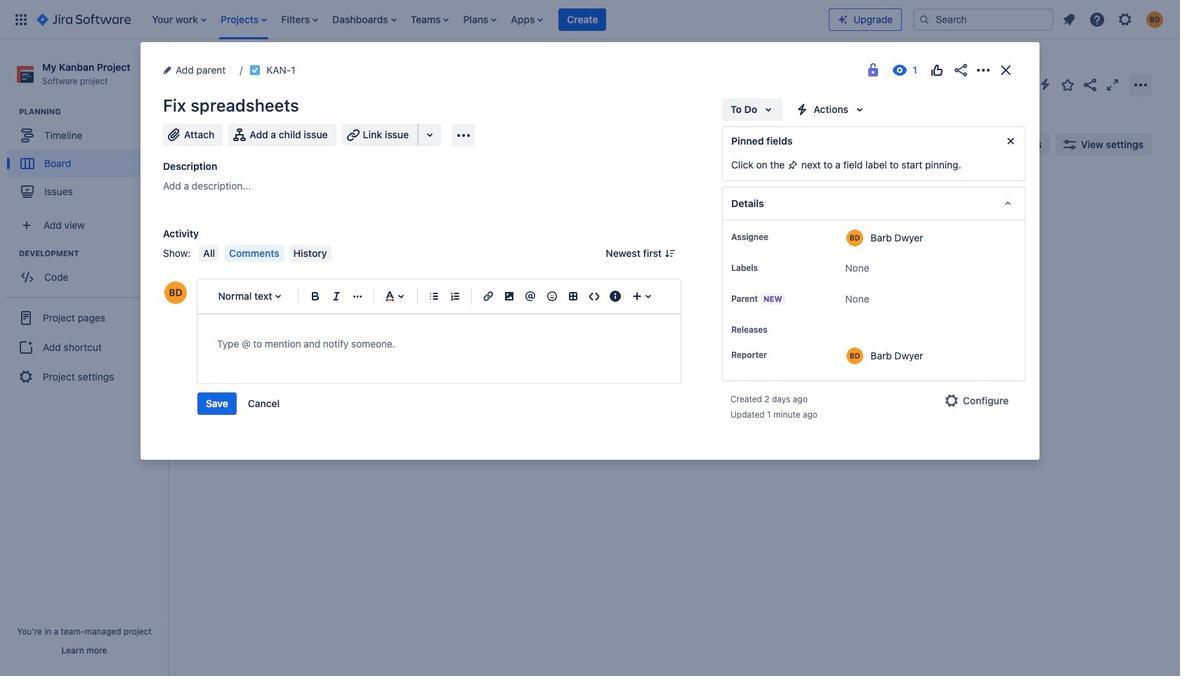 Task type: vqa. For each thing, say whether or not it's contained in the screenshot.
seventh list item
yes



Task type: locate. For each thing, give the bounding box(es) containing it.
Comment - Main content area, start typing to enter text. text field
[[217, 336, 661, 353]]

4 list item from the left
[[328, 0, 401, 39]]

Search this board text field
[[198, 132, 263, 157]]

sidebar element
[[0, 39, 169, 676]]

group
[[7, 106, 168, 210], [7, 248, 168, 296], [6, 297, 163, 397], [197, 393, 288, 415]]

banner
[[0, 0, 1180, 39]]

primary element
[[8, 0, 829, 39]]

0 vertical spatial heading
[[19, 106, 168, 117]]

dialog
[[140, 42, 1040, 460]]

5 list item from the left
[[406, 0, 453, 39]]

2 heading from the top
[[19, 248, 168, 259]]

bullet list ⌘⇧8 image
[[426, 288, 443, 305]]

star kan board image
[[1059, 76, 1076, 93]]

link image
[[480, 288, 497, 305]]

1 list item from the left
[[148, 0, 211, 39]]

close image
[[998, 62, 1014, 79]]

create column image
[[794, 184, 811, 201]]

italic ⌘i image
[[328, 288, 345, 305]]

1 more information about barb dwyer image from the top
[[847, 230, 864, 247]]

1 vertical spatial more information about barb dwyer image
[[847, 348, 864, 365]]

0 vertical spatial more information about barb dwyer image
[[847, 230, 864, 247]]

add image, video, or file image
[[501, 288, 518, 305]]

menu bar
[[196, 245, 334, 262]]

3 list item from the left
[[277, 0, 323, 39]]

more information about barb dwyer image for reporter pin to top. only you can see pinned fields. icon at the bottom
[[847, 348, 864, 365]]

more information about barb dwyer image
[[847, 230, 864, 247], [847, 348, 864, 365]]

heading
[[19, 106, 168, 117], [19, 248, 168, 259]]

mention image
[[522, 288, 539, 305]]

7 list item from the left
[[507, 0, 548, 39]]

1 vertical spatial heading
[[19, 248, 168, 259]]

list item
[[148, 0, 211, 39], [216, 0, 271, 39], [277, 0, 323, 39], [328, 0, 401, 39], [406, 0, 453, 39], [459, 0, 501, 39], [507, 0, 548, 39], [559, 0, 607, 39]]

reporter pin to top. only you can see pinned fields. image
[[770, 350, 781, 361]]

1 horizontal spatial list
[[1057, 7, 1172, 32]]

2 list item from the left
[[216, 0, 271, 39]]

link web pages and more image
[[422, 126, 438, 143]]

table image
[[565, 288, 581, 305]]

info panel image
[[607, 288, 624, 305]]

None search field
[[913, 8, 1054, 31]]

jira software image
[[37, 11, 131, 28], [37, 11, 131, 28]]

list
[[145, 0, 829, 39], [1057, 7, 1172, 32]]

details element
[[722, 187, 1026, 221]]

2 more information about barb dwyer image from the top
[[847, 348, 864, 365]]

hide message image
[[1002, 133, 1019, 150]]

6 list item from the left
[[459, 0, 501, 39]]

task image
[[250, 65, 261, 76]]



Task type: describe. For each thing, give the bounding box(es) containing it.
labels pin to top. only you can see pinned fields. image
[[761, 263, 772, 274]]

numbered list ⌘⇧7 image
[[447, 288, 464, 305]]

add people image
[[346, 136, 362, 153]]

enter full screen image
[[1104, 76, 1121, 93]]

more information about barb dwyer image for assignee pin to top. only you can see pinned fields. image
[[847, 230, 864, 247]]

vote options: no one has voted for this issue yet. image
[[929, 62, 946, 79]]

add app image
[[455, 127, 472, 144]]

8 list item from the left
[[559, 0, 607, 39]]

task image
[[209, 254, 220, 266]]

actions image
[[975, 62, 992, 79]]

bold ⌘b image
[[307, 288, 324, 305]]

assignee pin to top. only you can see pinned fields. image
[[771, 232, 783, 243]]

1 heading from the top
[[19, 106, 168, 117]]

emoji image
[[543, 288, 560, 305]]

code snippet image
[[586, 288, 603, 305]]

copy link to issue image
[[293, 64, 304, 75]]

search image
[[919, 14, 930, 25]]

more formatting image
[[349, 288, 366, 305]]

0 horizontal spatial list
[[145, 0, 829, 39]]

Search field
[[913, 8, 1054, 31]]



